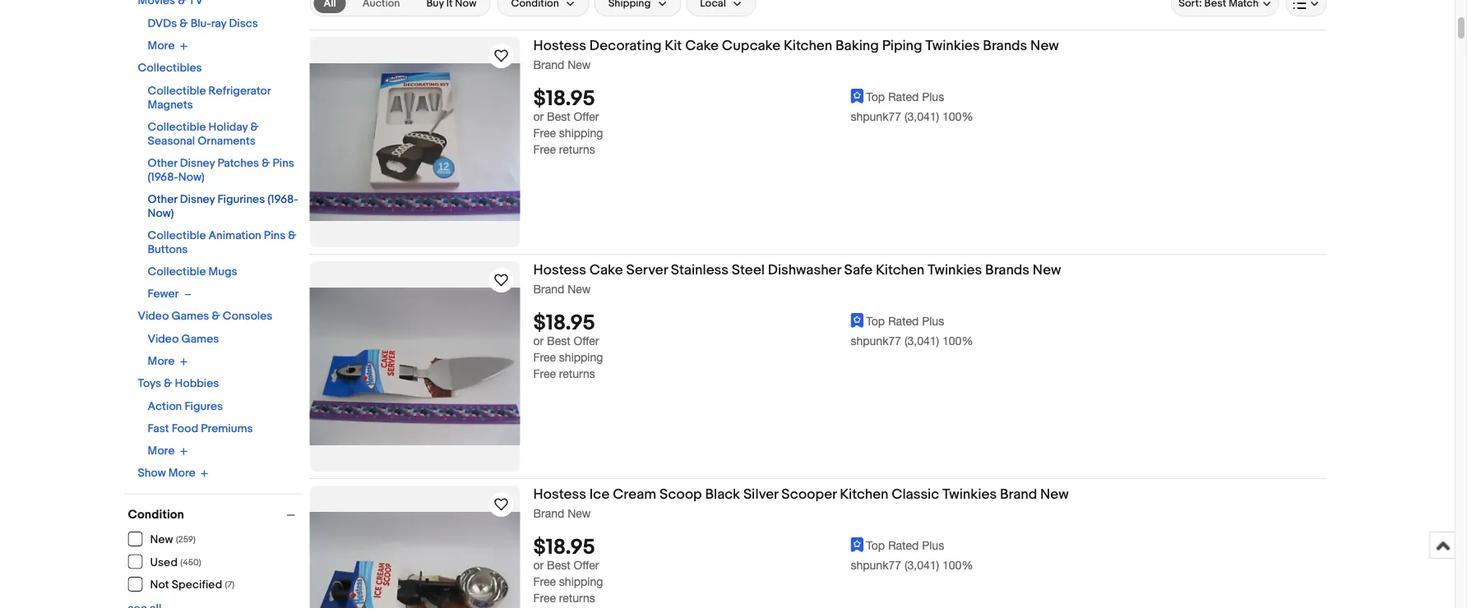 Task type: locate. For each thing, give the bounding box(es) containing it.
discs
[[229, 17, 258, 31]]

1 vertical spatial top rated plus image
[[851, 314, 864, 329]]

returns for cake
[[559, 368, 595, 381]]

top rated plus image down the safe
[[851, 314, 864, 329]]

pins
[[273, 157, 294, 171], [264, 229, 286, 243]]

& left blu-
[[180, 17, 188, 31]]

0 vertical spatial $18.95
[[533, 87, 595, 112]]

0 vertical spatial disney
[[180, 157, 215, 171]]

hostess decorating kit cake cupcake kitchen baking piping twinkies brands new brand new
[[533, 37, 1059, 72]]

2 vertical spatial shipping
[[559, 576, 603, 590]]

(3,041) down hostess cake server stainless steel dishwasher safe kitchen twinkies brands new link
[[905, 335, 940, 349]]

2 plus from the top
[[922, 315, 944, 328]]

0 horizontal spatial now)
[[148, 207, 174, 221]]

0 vertical spatial kitchen
[[784, 37, 833, 55]]

2 vertical spatial (3,041)
[[905, 560, 940, 573]]

3 best from the top
[[547, 560, 571, 573]]

twinkies
[[926, 37, 980, 55], [928, 262, 982, 279], [943, 487, 997, 504]]

2 vertical spatial kitchen
[[840, 487, 889, 504]]

figures
[[185, 401, 223, 415]]

100% for scooper
[[943, 560, 973, 573]]

2 vertical spatial 100%
[[943, 560, 973, 573]]

show more button
[[138, 467, 209, 481]]

pins right animation
[[264, 229, 286, 243]]

buttons
[[148, 243, 188, 257]]

(3,041) for safe
[[905, 335, 940, 349]]

hostess cake server stainless steel dishwasher safe kitchen twinkies brands new link
[[533, 262, 1327, 282]]

offer for decorating
[[574, 110, 599, 124]]

1 vertical spatial twinkies
[[928, 262, 982, 279]]

1 vertical spatial top rated plus
[[866, 315, 944, 328]]

1 vertical spatial cake
[[590, 262, 623, 279]]

more for dvds's 'more' button
[[148, 39, 175, 53]]

dvds
[[148, 17, 177, 31]]

returns for decorating
[[559, 143, 595, 157]]

top rated plus down hostess cake server stainless steel dishwasher safe kitchen twinkies brands new link
[[866, 315, 944, 328]]

hostess ice cream scoop black silver scooper kitchen classic twinkies brand new image
[[310, 513, 520, 609]]

collectible down collectibles
[[148, 85, 206, 99]]

0 vertical spatial pins
[[273, 157, 294, 171]]

kitchen left the baking
[[784, 37, 833, 55]]

kitchen up top rated plus image
[[840, 487, 889, 504]]

1 vertical spatial or best offer
[[533, 335, 599, 349]]

plus down hostess cake server stainless steel dishwasher safe kitchen twinkies brands new link
[[922, 315, 944, 328]]

premiums
[[201, 423, 253, 437]]

collectible holiday & seasonal ornaments link
[[148, 121, 259, 149]]

best for hostess ice cream scoop black silver scooper kitchen classic twinkies brand new
[[547, 560, 571, 573]]

0 vertical spatial twinkies
[[926, 37, 980, 55]]

shpunk77 (3,041) 100% free shipping free returns for steel
[[533, 335, 973, 381]]

free
[[533, 127, 556, 140], [533, 143, 556, 157], [533, 351, 556, 365], [533, 368, 556, 381], [533, 576, 556, 590], [533, 592, 556, 606]]

0 vertical spatial rated
[[888, 90, 919, 104]]

$18.95
[[533, 87, 595, 112], [533, 312, 595, 337], [533, 536, 595, 562]]

hostess for hostess decorating kit cake cupcake kitchen baking piping twinkies brands new
[[533, 37, 586, 55]]

baking
[[836, 37, 879, 55]]

decorating
[[590, 37, 662, 55]]

(3,041) for scooper
[[905, 560, 940, 573]]

more button for video
[[148, 355, 188, 369]]

or best offer
[[533, 110, 599, 124], [533, 335, 599, 349], [533, 560, 599, 573]]

hostess inside hostess decorating kit cake cupcake kitchen baking piping twinkies brands new brand new
[[533, 37, 586, 55]]

1 returns from the top
[[559, 143, 595, 157]]

kitchen inside hostess ice cream scoop black silver scooper kitchen classic twinkies brand new brand new
[[840, 487, 889, 504]]

1 vertical spatial (1968-
[[268, 193, 298, 207]]

games down video games & consoles "link"
[[181, 333, 219, 347]]

2 offer from the top
[[574, 335, 599, 349]]

fast
[[148, 423, 169, 437]]

shpunk77 (3,041) 100% free shipping free returns
[[533, 110, 973, 157], [533, 335, 973, 381], [533, 560, 973, 606]]

1 horizontal spatial cake
[[685, 37, 719, 55]]

show
[[138, 467, 166, 481]]

hostess cake server stainless steel dishwasher safe kitchen twinkies brands new brand new
[[533, 262, 1061, 296]]

100% down hostess cake server stainless steel dishwasher safe kitchen twinkies brands new link
[[943, 335, 973, 349]]

1 vertical spatial kitchen
[[876, 262, 925, 279]]

more down "fast" at the bottom of the page
[[148, 445, 175, 459]]

returns for ice
[[559, 592, 595, 606]]

more button up toys & hobbies
[[148, 355, 188, 369]]

more for video's 'more' button
[[148, 355, 175, 369]]

1 vertical spatial hostess
[[533, 262, 586, 279]]

toys & hobbies
[[138, 378, 219, 392]]

100% down hostess decorating kit cake cupcake kitchen baking piping twinkies brands new link
[[943, 110, 973, 124]]

100% down hostess ice cream scoop black silver scooper kitchen classic twinkies brand new 'link'
[[943, 560, 973, 573]]

hostess right watch hostess cake server stainless steel dishwasher safe kitchen twinkies brands new icon
[[533, 262, 586, 279]]

1 vertical spatial top
[[866, 315, 885, 328]]

3 shpunk77 (3,041) 100% free shipping free returns from the top
[[533, 560, 973, 606]]

silver
[[744, 487, 779, 504]]

100%
[[943, 110, 973, 124], [943, 335, 973, 349], [943, 560, 973, 573]]

or
[[533, 110, 544, 124], [533, 335, 544, 349], [533, 560, 544, 573]]

1 plus from the top
[[922, 90, 944, 104]]

shpunk77 for scooper
[[851, 560, 902, 573]]

(1968- down seasonal
[[148, 171, 178, 185]]

1 vertical spatial plus
[[922, 315, 944, 328]]

ornaments
[[198, 135, 256, 149]]

1 or from the top
[[533, 110, 544, 124]]

disney
[[180, 157, 215, 171], [180, 193, 215, 207]]

top rated plus image down the baking
[[851, 89, 864, 104]]

& right the holiday
[[250, 121, 259, 135]]

0 vertical spatial hostess
[[533, 37, 586, 55]]

brands inside hostess cake server stainless steel dishwasher safe kitchen twinkies brands new brand new
[[986, 262, 1030, 279]]

2 more button from the top
[[148, 355, 188, 369]]

3 100% from the top
[[943, 560, 973, 573]]

1 horizontal spatial (1968-
[[268, 193, 298, 207]]

disney down other disney patches & pins (1968-now) link
[[180, 193, 215, 207]]

top rated plus
[[866, 90, 944, 104], [866, 315, 944, 328], [866, 539, 944, 553]]

shpunk77 down top rated plus image
[[851, 560, 902, 573]]

figurines
[[217, 193, 265, 207]]

3 collectible from the top
[[148, 229, 206, 243]]

hostess inside hostess cake server stainless steel dishwasher safe kitchen twinkies brands new brand new
[[533, 262, 586, 279]]

top rated plus image
[[851, 89, 864, 104], [851, 314, 864, 329]]

1 vertical spatial more button
[[148, 355, 188, 369]]

1 vertical spatial brands
[[986, 262, 1030, 279]]

returns
[[559, 143, 595, 157], [559, 368, 595, 381], [559, 592, 595, 606]]

2 or from the top
[[533, 335, 544, 349]]

hostess right watch hostess decorating kit cake cupcake kitchen baking piping twinkies brands new image
[[533, 37, 586, 55]]

1 horizontal spatial now)
[[178, 171, 205, 185]]

3 plus from the top
[[922, 539, 944, 553]]

2 top rated plus image from the top
[[851, 314, 864, 329]]

steel
[[732, 262, 765, 279]]

best for hostess decorating kit cake cupcake kitchen baking piping twinkies brands new
[[547, 110, 571, 124]]

1 vertical spatial returns
[[559, 368, 595, 381]]

games
[[171, 310, 209, 324], [181, 333, 219, 347]]

not
[[150, 579, 169, 593]]

3 top from the top
[[866, 539, 885, 553]]

condition button
[[128, 508, 302, 523]]

(3,041) down hostess decorating kit cake cupcake kitchen baking piping twinkies brands new link
[[905, 110, 940, 124]]

(1968- right figurines
[[268, 193, 298, 207]]

1 vertical spatial shipping
[[559, 351, 603, 365]]

shpunk77
[[851, 110, 902, 124], [851, 335, 902, 349], [851, 560, 902, 573]]

collectible
[[148, 85, 206, 99], [148, 121, 206, 135], [148, 229, 206, 243], [148, 266, 206, 280]]

collectible up fewer button at left
[[148, 266, 206, 280]]

2 (3,041) from the top
[[905, 335, 940, 349]]

100% for safe
[[943, 335, 973, 349]]

2 vertical spatial rated
[[888, 539, 919, 553]]

top for baking
[[866, 90, 885, 104]]

2 or best offer from the top
[[533, 335, 599, 349]]

2 100% from the top
[[943, 335, 973, 349]]

1 vertical spatial best
[[547, 335, 571, 349]]

All selected text field
[[324, 0, 336, 11]]

condition
[[128, 508, 184, 523]]

3 or from the top
[[533, 560, 544, 573]]

cake right the kit
[[685, 37, 719, 55]]

animation
[[209, 229, 261, 243]]

2 vertical spatial returns
[[559, 592, 595, 606]]

0 vertical spatial shipping
[[559, 127, 603, 140]]

0 vertical spatial shpunk77
[[851, 110, 902, 124]]

other disney figurines (1968- now) link
[[148, 193, 298, 221]]

3 returns from the top
[[559, 592, 595, 606]]

kitchen right the safe
[[876, 262, 925, 279]]

2 vertical spatial shpunk77
[[851, 560, 902, 573]]

1 top rated plus image from the top
[[851, 89, 864, 104]]

best
[[547, 110, 571, 124], [547, 335, 571, 349], [547, 560, 571, 573]]

cake left server
[[590, 262, 623, 279]]

cream
[[613, 487, 657, 504]]

action figures link
[[148, 401, 223, 415]]

1 offer from the top
[[574, 110, 599, 124]]

kitchen inside hostess cake server stainless steel dishwasher safe kitchen twinkies brands new brand new
[[876, 262, 925, 279]]

twinkies inside hostess cake server stainless steel dishwasher safe kitchen twinkies brands new brand new
[[928, 262, 982, 279]]

0 vertical spatial or best offer
[[533, 110, 599, 124]]

brands
[[983, 37, 1028, 55], [986, 262, 1030, 279]]

(3,041) down hostess ice cream scoop black silver scooper kitchen classic twinkies brand new 'link'
[[905, 560, 940, 573]]

3 (3,041) from the top
[[905, 560, 940, 573]]

cake
[[685, 37, 719, 55], [590, 262, 623, 279]]

used (450)
[[150, 556, 201, 570]]

brands for hostess cake server stainless steel dishwasher safe kitchen twinkies brands new
[[986, 262, 1030, 279]]

shpunk77 (3,041) 100% free shipping free returns for black
[[533, 560, 973, 606]]

brand
[[533, 58, 565, 72], [533, 283, 565, 296], [1000, 487, 1037, 504], [533, 507, 565, 521]]

twinkies for kitchen
[[928, 262, 982, 279]]

offer
[[574, 110, 599, 124], [574, 335, 599, 349], [574, 560, 599, 573]]

1 vertical spatial disney
[[180, 193, 215, 207]]

0 vertical spatial top
[[866, 90, 885, 104]]

2 vertical spatial hostess
[[533, 487, 586, 504]]

2 vertical spatial $18.95
[[533, 536, 595, 562]]

2 vertical spatial plus
[[922, 539, 944, 553]]

0 vertical spatial plus
[[922, 90, 944, 104]]

1 vertical spatial pins
[[264, 229, 286, 243]]

kit
[[665, 37, 682, 55]]

or best offer for decorating
[[533, 110, 599, 124]]

1 vertical spatial now)
[[148, 207, 174, 221]]

twinkies for piping
[[926, 37, 980, 55]]

magnets
[[148, 99, 193, 113]]

shpunk77 for safe
[[851, 335, 902, 349]]

fewer
[[148, 288, 179, 302]]

1 hostess from the top
[[533, 37, 586, 55]]

disney down collectible holiday & seasonal ornaments link
[[180, 157, 215, 171]]

hostess inside hostess ice cream scoop black silver scooper kitchen classic twinkies brand new brand new
[[533, 487, 586, 504]]

$18.95 for decorating
[[533, 87, 595, 112]]

0 vertical spatial (3,041)
[[905, 110, 940, 124]]

seasonal
[[148, 135, 195, 149]]

top
[[866, 90, 885, 104], [866, 315, 885, 328], [866, 539, 885, 553]]

1 vertical spatial 100%
[[943, 335, 973, 349]]

now) up buttons
[[148, 207, 174, 221]]

watch hostess cake server stainless steel dishwasher safe kitchen twinkies brands new image
[[491, 271, 511, 291]]

3 shpunk77 from the top
[[851, 560, 902, 573]]

top right top rated plus image
[[866, 539, 885, 553]]

twinkies inside hostess decorating kit cake cupcake kitchen baking piping twinkies brands new brand new
[[926, 37, 980, 55]]

3 shipping from the top
[[559, 576, 603, 590]]

$18.95 for cake
[[533, 312, 595, 337]]

rated for safe
[[888, 315, 919, 328]]

0 vertical spatial top rated plus
[[866, 90, 944, 104]]

2 vertical spatial best
[[547, 560, 571, 573]]

0 vertical spatial or
[[533, 110, 544, 124]]

or for hostess ice cream scoop black silver scooper kitchen classic twinkies brand new
[[533, 560, 544, 573]]

video
[[138, 310, 169, 324], [148, 333, 179, 347]]

brands for hostess decorating kit cake cupcake kitchen baking piping twinkies brands new
[[983, 37, 1028, 55]]

2 vertical spatial top
[[866, 539, 885, 553]]

stainless
[[671, 262, 729, 279]]

0 vertical spatial cake
[[685, 37, 719, 55]]

0 vertical spatial best
[[547, 110, 571, 124]]

shpunk77 down the baking
[[851, 110, 902, 124]]

0 vertical spatial other
[[148, 157, 177, 171]]

more button for dvds
[[148, 39, 188, 53]]

0 horizontal spatial cake
[[590, 262, 623, 279]]

3 $18.95 from the top
[[533, 536, 595, 562]]

1 top rated plus from the top
[[866, 90, 944, 104]]

2 vertical spatial offer
[[574, 560, 599, 573]]

2 hostess from the top
[[533, 262, 586, 279]]

more button
[[148, 39, 188, 53], [148, 355, 188, 369], [148, 445, 188, 459]]

1 vertical spatial shpunk77
[[851, 335, 902, 349]]

3 top rated plus from the top
[[866, 539, 944, 553]]

2 best from the top
[[547, 335, 571, 349]]

0 vertical spatial video
[[138, 310, 169, 324]]

food
[[172, 423, 198, 437]]

3 or best offer from the top
[[533, 560, 599, 573]]

0 vertical spatial more button
[[148, 39, 188, 53]]

1 (3,041) from the top
[[905, 110, 940, 124]]

2 returns from the top
[[559, 368, 595, 381]]

plus
[[922, 90, 944, 104], [922, 315, 944, 328], [922, 539, 944, 553]]

2 rated from the top
[[888, 315, 919, 328]]

1 best from the top
[[547, 110, 571, 124]]

brands inside hostess decorating kit cake cupcake kitchen baking piping twinkies brands new brand new
[[983, 37, 1028, 55]]

safe
[[844, 262, 873, 279]]

2 vertical spatial more button
[[148, 445, 188, 459]]

1 vertical spatial or
[[533, 335, 544, 349]]

top down the safe
[[866, 315, 885, 328]]

rated down hostess cake server stainless steel dishwasher safe kitchen twinkies brands new link
[[888, 315, 919, 328]]

(1968-
[[148, 171, 178, 185], [268, 193, 298, 207]]

2 shpunk77 from the top
[[851, 335, 902, 349]]

more up toys
[[148, 355, 175, 369]]

0 vertical spatial returns
[[559, 143, 595, 157]]

collectible up collectible mugs "link"
[[148, 229, 206, 243]]

rated for scooper
[[888, 539, 919, 553]]

shpunk77 for baking
[[851, 110, 902, 124]]

3 offer from the top
[[574, 560, 599, 573]]

1 top from the top
[[866, 90, 885, 104]]

1 vertical spatial video
[[148, 333, 179, 347]]

1 or best offer from the top
[[533, 110, 599, 124]]

2 $18.95 from the top
[[533, 312, 595, 337]]

0 vertical spatial shpunk77 (3,041) 100% free shipping free returns
[[533, 110, 973, 157]]

more button up collectibles link
[[148, 39, 188, 53]]

0 vertical spatial top rated plus image
[[851, 89, 864, 104]]

2 vertical spatial or best offer
[[533, 560, 599, 573]]

1 100% from the top
[[943, 110, 973, 124]]

2 shpunk77 (3,041) 100% free shipping free returns from the top
[[533, 335, 973, 381]]

1 vertical spatial (3,041)
[[905, 335, 940, 349]]

shpunk77 down the safe
[[851, 335, 902, 349]]

now)
[[178, 171, 205, 185], [148, 207, 174, 221]]

collectible down the magnets
[[148, 121, 206, 135]]

top down the baking
[[866, 90, 885, 104]]

pins right the patches
[[273, 157, 294, 171]]

2 vertical spatial top rated plus
[[866, 539, 944, 553]]

shipping for ice
[[559, 576, 603, 590]]

more button up the show more
[[148, 445, 188, 459]]

shipping
[[559, 127, 603, 140], [559, 351, 603, 365], [559, 576, 603, 590]]

1 collectible from the top
[[148, 85, 206, 99]]

2 vertical spatial shpunk77 (3,041) 100% free shipping free returns
[[533, 560, 973, 606]]

0 vertical spatial games
[[171, 310, 209, 324]]

top rated plus down piping in the right top of the page
[[866, 90, 944, 104]]

2 shipping from the top
[[559, 351, 603, 365]]

0 vertical spatial offer
[[574, 110, 599, 124]]

hobbies
[[175, 378, 219, 392]]

plus down hostess decorating kit cake cupcake kitchen baking piping twinkies brands new link
[[922, 90, 944, 104]]

0 vertical spatial brands
[[983, 37, 1028, 55]]

1 vertical spatial other
[[148, 193, 177, 207]]

1 shpunk77 (3,041) 100% free shipping free returns from the top
[[533, 110, 973, 157]]

(3,041)
[[905, 110, 940, 124], [905, 335, 940, 349], [905, 560, 940, 573]]

2 vertical spatial twinkies
[[943, 487, 997, 504]]

rated right top rated plus image
[[888, 539, 919, 553]]

plus down hostess ice cream scoop black silver scooper kitchen classic twinkies brand new 'link'
[[922, 539, 944, 553]]

1 shpunk77 from the top
[[851, 110, 902, 124]]

kitchen
[[784, 37, 833, 55], [876, 262, 925, 279], [840, 487, 889, 504]]

2 collectible from the top
[[148, 121, 206, 135]]

1 vertical spatial offer
[[574, 335, 599, 349]]

dvds & blu-ray discs
[[148, 17, 258, 31]]

top rated plus right top rated plus image
[[866, 539, 944, 553]]

100% for baking
[[943, 110, 973, 124]]

rated for baking
[[888, 90, 919, 104]]

other down seasonal
[[148, 157, 177, 171]]

now) down seasonal
[[178, 171, 205, 185]]

hostess left ice
[[533, 487, 586, 504]]

other up buttons
[[148, 193, 177, 207]]

1 shipping from the top
[[559, 127, 603, 140]]

games up the video games
[[171, 310, 209, 324]]

1 $18.95 from the top
[[533, 87, 595, 112]]

2 top from the top
[[866, 315, 885, 328]]

0 vertical spatial 100%
[[943, 110, 973, 124]]

1 more button from the top
[[148, 39, 188, 53]]

or for hostess cake server stainless steel dishwasher safe kitchen twinkies brands new
[[533, 335, 544, 349]]

2 top rated plus from the top
[[866, 315, 944, 328]]

fast food premiums link
[[148, 423, 253, 437]]

1 vertical spatial shpunk77 (3,041) 100% free shipping free returns
[[533, 335, 973, 381]]

1 vertical spatial rated
[[888, 315, 919, 328]]

more down dvds
[[148, 39, 175, 53]]

1 rated from the top
[[888, 90, 919, 104]]

0 horizontal spatial (1968-
[[148, 171, 178, 185]]

& right animation
[[288, 229, 297, 243]]

1 vertical spatial $18.95
[[533, 312, 595, 337]]

3 hostess from the top
[[533, 487, 586, 504]]

1 vertical spatial games
[[181, 333, 219, 347]]

video for video games
[[148, 333, 179, 347]]

rated down piping in the right top of the page
[[888, 90, 919, 104]]

2 vertical spatial or
[[533, 560, 544, 573]]

3 rated from the top
[[888, 539, 919, 553]]



Task type: describe. For each thing, give the bounding box(es) containing it.
patches
[[217, 157, 259, 171]]

toys & hobbies link
[[138, 378, 219, 392]]

3 free from the top
[[533, 351, 556, 365]]

ice
[[590, 487, 610, 504]]

fewer button
[[148, 288, 192, 302]]

hostess ice cream scoop black silver scooper kitchen classic twinkies brand new heading
[[533, 487, 1069, 504]]

scooper
[[782, 487, 837, 504]]

top rated plus image for baking
[[851, 89, 864, 104]]

video games
[[148, 333, 219, 347]]

video for video games & consoles
[[138, 310, 169, 324]]

or best offer for ice
[[533, 560, 599, 573]]

0 vertical spatial (1968-
[[148, 171, 178, 185]]

listing options selector. list view selected. image
[[1294, 0, 1320, 10]]

2 disney from the top
[[180, 193, 215, 207]]

hostess cake server stainless steel dishwasher safe kitchen twinkies brands new image
[[310, 288, 520, 446]]

hostess decorating kit cake cupcake kitchen baking piping twinkies brands new heading
[[533, 37, 1059, 55]]

holiday
[[209, 121, 248, 135]]

other disney patches & pins (1968-now) link
[[148, 157, 294, 185]]

specified
[[172, 579, 222, 593]]

watch hostess decorating kit cake cupcake kitchen baking piping twinkies brands new image
[[491, 46, 511, 66]]

& right the patches
[[262, 157, 270, 171]]

top rated plus for baking
[[866, 90, 944, 104]]

hostess ice cream scoop black silver scooper kitchen classic twinkies brand new brand new
[[533, 487, 1069, 521]]

games for video games
[[181, 333, 219, 347]]

video games link
[[148, 333, 219, 347]]

plus for safe
[[922, 315, 944, 328]]

cake inside hostess decorating kit cake cupcake kitchen baking piping twinkies brands new brand new
[[685, 37, 719, 55]]

1 disney from the top
[[180, 157, 215, 171]]

collectible mugs link
[[148, 266, 237, 280]]

dishwasher
[[768, 262, 841, 279]]

0 vertical spatial now)
[[178, 171, 205, 185]]

(450)
[[180, 558, 201, 569]]

games for video games & consoles
[[171, 310, 209, 324]]

piping
[[882, 37, 923, 55]]

top rated plus image for safe
[[851, 314, 864, 329]]

hostess decorating kit cake cupcake kitchen baking piping twinkies brands new image
[[310, 64, 520, 222]]

2 free from the top
[[533, 143, 556, 157]]

offer for cake
[[574, 335, 599, 349]]

collectible refrigerator magnets collectible holiday & seasonal ornaments other disney patches & pins (1968-now) other disney figurines (1968- now) collectible animation pins & buttons collectible mugs
[[148, 85, 298, 280]]

video games & consoles link
[[138, 310, 273, 324]]

scoop
[[660, 487, 702, 504]]

classic
[[892, 487, 939, 504]]

server
[[626, 262, 668, 279]]

(3,041) for baking
[[905, 110, 940, 124]]

kitchen inside hostess decorating kit cake cupcake kitchen baking piping twinkies brands new brand new
[[784, 37, 833, 55]]

toys
[[138, 378, 161, 392]]

hostess decorating kit cake cupcake kitchen baking piping twinkies brands new link
[[533, 37, 1327, 58]]

(7)
[[225, 581, 235, 591]]

top rated plus for safe
[[866, 315, 944, 328]]

kitchen for safe
[[876, 262, 925, 279]]

video games & consoles
[[138, 310, 273, 324]]

plus for scooper
[[922, 539, 944, 553]]

watch hostess ice cream scoop black silver scooper kitchen classic twinkies brand new image
[[491, 496, 511, 515]]

2 other from the top
[[148, 193, 177, 207]]

or best offer for cake
[[533, 335, 599, 349]]

& right toys
[[164, 378, 172, 392]]

ray
[[211, 17, 227, 31]]

brand inside hostess cake server stainless steel dishwasher safe kitchen twinkies brands new brand new
[[533, 283, 565, 296]]

shipping for decorating
[[559, 127, 603, 140]]

best for hostess cake server stainless steel dishwasher safe kitchen twinkies brands new
[[547, 335, 571, 349]]

hostess for hostess cake server stainless steel dishwasher safe kitchen twinkies brands new
[[533, 262, 586, 279]]

offer for ice
[[574, 560, 599, 573]]

new (259)
[[150, 534, 196, 548]]

(259)
[[176, 535, 196, 546]]

action
[[148, 401, 182, 415]]

top for safe
[[866, 315, 885, 328]]

action figures fast food premiums
[[148, 401, 253, 437]]

consoles
[[223, 310, 273, 324]]

black
[[705, 487, 740, 504]]

kitchen for scooper
[[840, 487, 889, 504]]

$18.95 for ice
[[533, 536, 595, 562]]

not specified (7)
[[150, 579, 235, 593]]

mugs
[[209, 266, 237, 280]]

twinkies inside hostess ice cream scoop black silver scooper kitchen classic twinkies brand new brand new
[[943, 487, 997, 504]]

1 other from the top
[[148, 157, 177, 171]]

4 collectible from the top
[[148, 266, 206, 280]]

more for 1st 'more' button from the bottom of the page
[[148, 445, 175, 459]]

collectibles link
[[138, 62, 202, 76]]

collectible animation pins & buttons link
[[148, 229, 297, 257]]

hostess for hostess ice cream scoop black silver scooper kitchen classic twinkies brand new
[[533, 487, 586, 504]]

collectible refrigerator magnets link
[[148, 85, 271, 113]]

brand inside hostess decorating kit cake cupcake kitchen baking piping twinkies brands new brand new
[[533, 58, 565, 72]]

or for hostess decorating kit cake cupcake kitchen baking piping twinkies brands new
[[533, 110, 544, 124]]

cake inside hostess cake server stainless steel dishwasher safe kitchen twinkies brands new brand new
[[590, 262, 623, 279]]

5 free from the top
[[533, 576, 556, 590]]

dvds & blu-ray discs link
[[148, 17, 258, 31]]

shipping for cake
[[559, 351, 603, 365]]

cupcake
[[722, 37, 781, 55]]

refrigerator
[[209, 85, 271, 99]]

more right show
[[168, 467, 196, 481]]

1 free from the top
[[533, 127, 556, 140]]

used
[[150, 556, 178, 570]]

top for scooper
[[866, 539, 885, 553]]

6 free from the top
[[533, 592, 556, 606]]

blu-
[[191, 17, 211, 31]]

top rated plus image
[[851, 538, 864, 553]]

top rated plus for scooper
[[866, 539, 944, 553]]

hostess cake server stainless steel dishwasher safe kitchen twinkies brands new heading
[[533, 262, 1061, 279]]

& left consoles
[[212, 310, 220, 324]]

shpunk77 (3,041) 100% free shipping free returns for cupcake
[[533, 110, 973, 157]]

plus for baking
[[922, 90, 944, 104]]

3 more button from the top
[[148, 445, 188, 459]]

hostess ice cream scoop black silver scooper kitchen classic twinkies brand new link
[[533, 487, 1327, 507]]

collectibles
[[138, 62, 202, 76]]

4 free from the top
[[533, 368, 556, 381]]

show more
[[138, 467, 196, 481]]



Task type: vqa. For each thing, say whether or not it's contained in the screenshot.
second Top Rated Plus image from the bottom
yes



